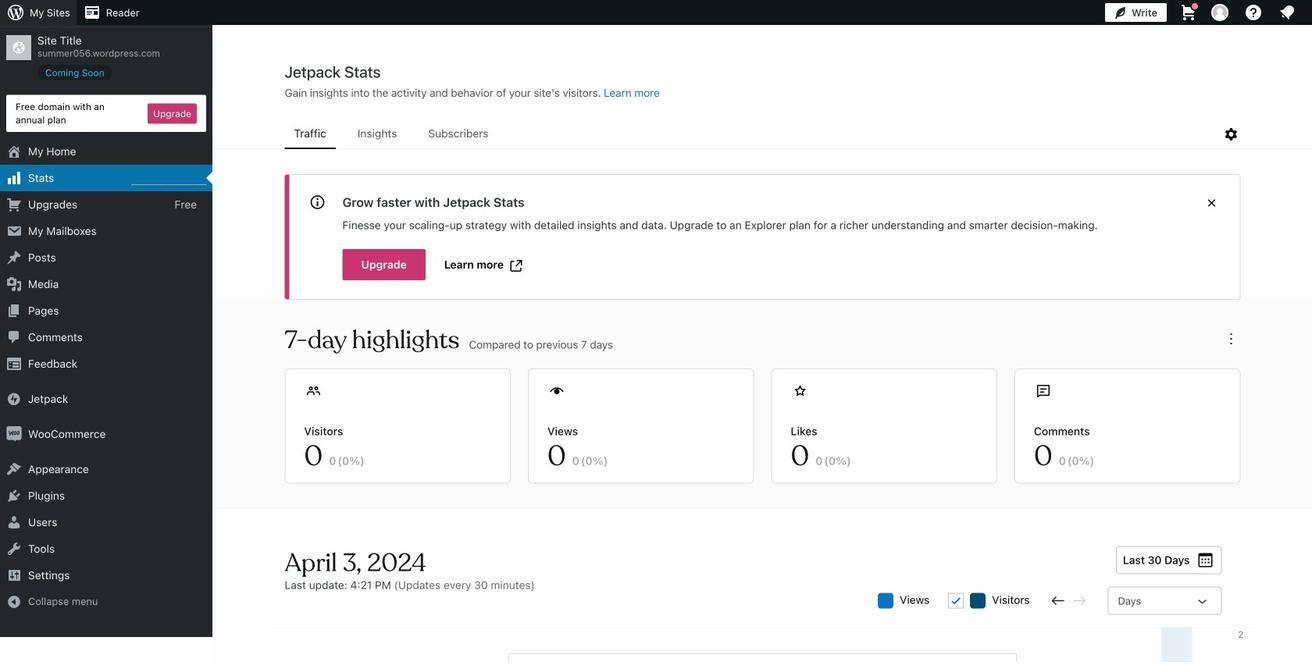 Task type: vqa. For each thing, say whether or not it's contained in the screenshot.
Manage your notifications IMAGE
yes



Task type: locate. For each thing, give the bounding box(es) containing it.
my shopping cart image
[[1180, 3, 1199, 22]]

help image
[[1245, 3, 1263, 22]]

close image
[[1203, 194, 1222, 213]]

list item
[[1306, 153, 1313, 226], [1306, 226, 1313, 284]]

none checkbox inside jetpack stats main content
[[949, 593, 964, 609]]

0 vertical spatial img image
[[6, 391, 22, 407]]

None checkbox
[[949, 593, 964, 609]]

1 list item from the top
[[1306, 153, 1313, 226]]

1 vertical spatial img image
[[6, 427, 22, 442]]

menu
[[285, 120, 1222, 149]]

img image
[[6, 391, 22, 407], [6, 427, 22, 442]]



Task type: describe. For each thing, give the bounding box(es) containing it.
2 img image from the top
[[6, 427, 22, 442]]

manage your notifications image
[[1278, 3, 1297, 22]]

highest hourly views 0 image
[[132, 175, 206, 185]]

my profile image
[[1212, 4, 1229, 21]]

menu inside jetpack stats main content
[[285, 120, 1222, 149]]

2 list item from the top
[[1306, 226, 1313, 284]]

jetpack stats main content
[[213, 62, 1313, 663]]

1 img image from the top
[[6, 391, 22, 407]]



